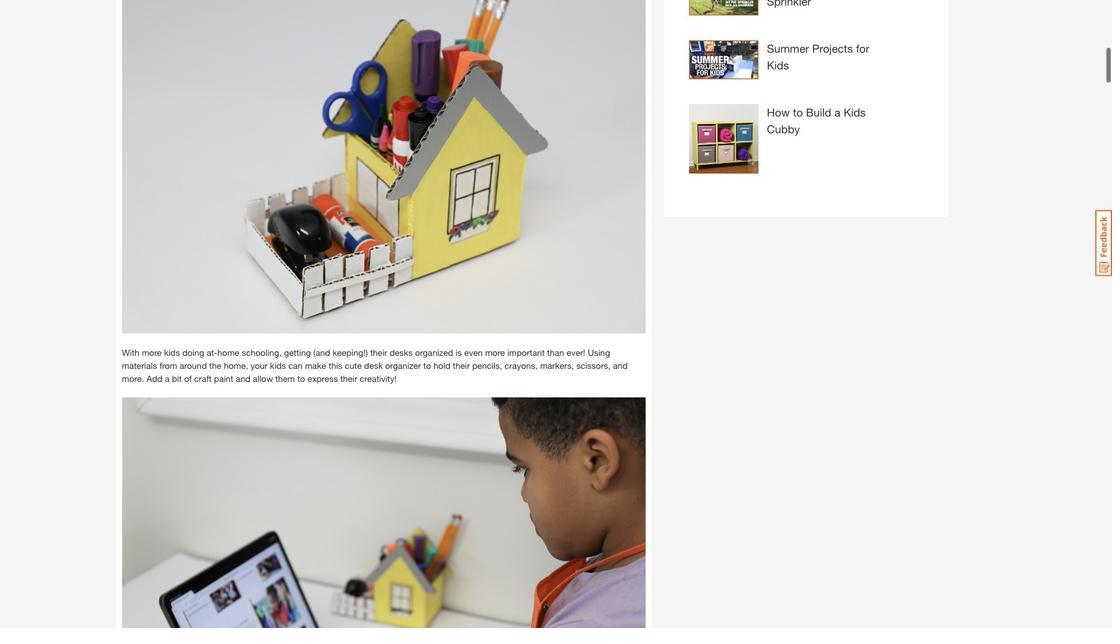Task type: describe. For each thing, give the bounding box(es) containing it.
build
[[806, 105, 832, 119]]

craft
[[194, 374, 212, 384]]

1 vertical spatial and
[[236, 374, 250, 384]]

how to build a kids cubby
[[767, 105, 866, 136]]

desks
[[390, 347, 413, 358]]

schooling,
[[242, 347, 282, 358]]

2 more from the left
[[485, 347, 505, 358]]

(and
[[313, 347, 330, 358]]

build a diy kids sprinkler image
[[689, 0, 758, 16]]

doing
[[182, 347, 204, 358]]

express
[[308, 374, 338, 384]]

from
[[160, 360, 177, 371]]

ever!
[[567, 347, 585, 358]]

how to build a kids cubby link
[[689, 104, 875, 186]]

summer projects for kids image
[[689, 40, 758, 79]]

organized
[[415, 347, 453, 358]]

hold
[[434, 360, 450, 371]]

important
[[507, 347, 545, 358]]

0 horizontal spatial their
[[340, 374, 357, 384]]

summer projects for kids link
[[689, 40, 875, 92]]

0 horizontal spatial kids
[[164, 347, 180, 358]]

boy browsing the home depot website with finished desk organizer image
[[122, 398, 645, 628]]

kids inside how to build a kids cubby
[[844, 105, 866, 119]]

your
[[251, 360, 268, 371]]

of
[[184, 374, 192, 384]]

feedback link image
[[1096, 210, 1112, 277]]

can
[[288, 360, 303, 371]]

at-
[[207, 347, 217, 358]]

bit
[[172, 374, 182, 384]]

1 vertical spatial to
[[423, 360, 431, 371]]

home,
[[224, 360, 248, 371]]

make
[[305, 360, 326, 371]]

summer
[[767, 42, 809, 55]]

creativity!
[[360, 374, 397, 384]]

with more kids doing at-home schooling, getting (and keeping!) their desks organized is even more important than ever! using materials from around the home, your kids can make this cute desk organizer to hold their pencils, crayons, markers, scissors, and more. add a bit of craft paint and allow them to express their creativity!
[[122, 347, 628, 384]]

home
[[217, 347, 239, 358]]

to inside how to build a kids cubby
[[793, 105, 803, 119]]

how to build a kids cubby image
[[689, 104, 758, 174]]

this
[[329, 360, 342, 371]]



Task type: locate. For each thing, give the bounding box(es) containing it.
their up desk
[[370, 347, 387, 358]]

0 horizontal spatial a
[[165, 374, 170, 384]]

is
[[456, 347, 462, 358]]

allow
[[253, 374, 273, 384]]

projects
[[812, 42, 853, 55]]

1 horizontal spatial their
[[370, 347, 387, 358]]

their down is
[[453, 360, 470, 371]]

materials
[[122, 360, 157, 371]]

cubby
[[767, 122, 800, 136]]

kids
[[164, 347, 180, 358], [270, 360, 286, 371]]

0 vertical spatial kids
[[164, 347, 180, 358]]

and down home,
[[236, 374, 250, 384]]

1 vertical spatial their
[[453, 360, 470, 371]]

more.
[[122, 374, 144, 384]]

cute
[[345, 360, 362, 371]]

and
[[613, 360, 628, 371], [236, 374, 250, 384]]

scissors,
[[576, 360, 611, 371]]

more
[[142, 347, 162, 358], [485, 347, 505, 358]]

kids down "summer"
[[767, 58, 789, 72]]

markers,
[[540, 360, 574, 371]]

getting
[[284, 347, 311, 358]]

the
[[209, 360, 221, 371]]

and right scissors, at right
[[613, 360, 628, 371]]

1 vertical spatial a
[[165, 374, 170, 384]]

a inside how to build a kids cubby
[[835, 105, 841, 119]]

1 horizontal spatial kids
[[844, 105, 866, 119]]

a
[[835, 105, 841, 119], [165, 374, 170, 384]]

more up materials at the left of page
[[142, 347, 162, 358]]

0 vertical spatial a
[[835, 105, 841, 119]]

1 horizontal spatial to
[[423, 360, 431, 371]]

their down cute
[[340, 374, 357, 384]]

keeping!)
[[333, 347, 368, 358]]

1 horizontal spatial more
[[485, 347, 505, 358]]

paint
[[214, 374, 233, 384]]

2 horizontal spatial to
[[793, 105, 803, 119]]

shot of finished cardboard desk organizer image
[[122, 0, 645, 334]]

a right build
[[835, 105, 841, 119]]

a inside with more kids doing at-home schooling, getting (and keeping!) their desks organized is even more important than ever! using materials from around the home, your kids can make this cute desk organizer to hold their pencils, crayons, markers, scissors, and more. add a bit of craft paint and allow them to express their creativity!
[[165, 374, 170, 384]]

crayons,
[[505, 360, 538, 371]]

to down can
[[297, 374, 305, 384]]

2 horizontal spatial their
[[453, 360, 470, 371]]

kids up the from
[[164, 347, 180, 358]]

add
[[147, 374, 162, 384]]

1 more from the left
[[142, 347, 162, 358]]

2 vertical spatial their
[[340, 374, 357, 384]]

pencils,
[[472, 360, 502, 371]]

with
[[122, 347, 139, 358]]

0 vertical spatial to
[[793, 105, 803, 119]]

kids up them
[[270, 360, 286, 371]]

their
[[370, 347, 387, 358], [453, 360, 470, 371], [340, 374, 357, 384]]

1 horizontal spatial kids
[[270, 360, 286, 371]]

to
[[793, 105, 803, 119], [423, 360, 431, 371], [297, 374, 305, 384]]

0 vertical spatial kids
[[767, 58, 789, 72]]

kids right build
[[844, 105, 866, 119]]

a left bit
[[165, 374, 170, 384]]

1 horizontal spatial and
[[613, 360, 628, 371]]

them
[[275, 374, 295, 384]]

0 vertical spatial their
[[370, 347, 387, 358]]

0 horizontal spatial more
[[142, 347, 162, 358]]

0 horizontal spatial and
[[236, 374, 250, 384]]

desk
[[364, 360, 383, 371]]

to right how in the right top of the page
[[793, 105, 803, 119]]

more up pencils,
[[485, 347, 505, 358]]

0 vertical spatial and
[[613, 360, 628, 371]]

0 horizontal spatial to
[[297, 374, 305, 384]]

0 horizontal spatial kids
[[767, 58, 789, 72]]

than
[[547, 347, 564, 358]]

2 vertical spatial to
[[297, 374, 305, 384]]

1 vertical spatial kids
[[844, 105, 866, 119]]

1 vertical spatial kids
[[270, 360, 286, 371]]

organizer
[[385, 360, 421, 371]]

kids inside summer projects for kids
[[767, 58, 789, 72]]

how
[[767, 105, 790, 119]]

1 horizontal spatial a
[[835, 105, 841, 119]]

using
[[588, 347, 610, 358]]

for
[[856, 42, 870, 55]]

summer projects for kids
[[767, 42, 870, 72]]

around
[[180, 360, 207, 371]]

even
[[464, 347, 483, 358]]

kids
[[767, 58, 789, 72], [844, 105, 866, 119]]

to left "hold"
[[423, 360, 431, 371]]



Task type: vqa. For each thing, say whether or not it's contained in the screenshot.
the
yes



